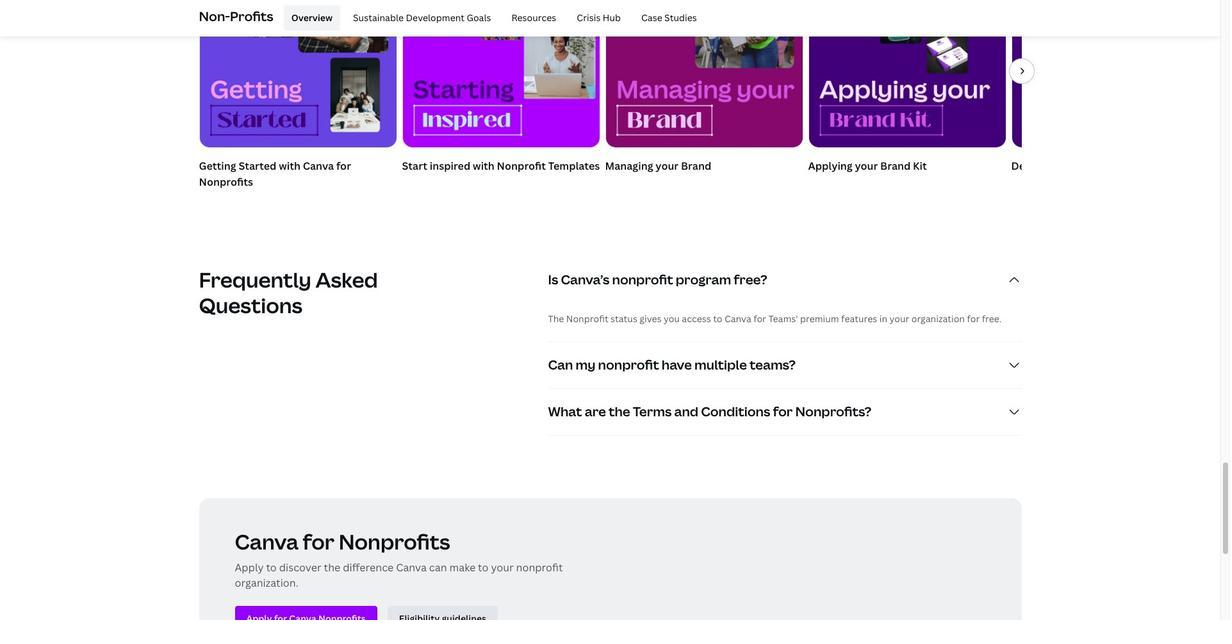 Task type: locate. For each thing, give the bounding box(es) containing it.
the right are
[[609, 403, 631, 421]]

what
[[548, 403, 582, 421]]

teams'
[[769, 313, 798, 325]]

canva down 'free?'
[[725, 313, 752, 325]]

canva right the started
[[303, 159, 334, 173]]

your
[[656, 159, 679, 173], [855, 159, 878, 173], [890, 313, 910, 325], [491, 561, 514, 575]]

my
[[576, 356, 596, 374]]

0 vertical spatial nonprofits
[[199, 175, 253, 189]]

the
[[548, 313, 564, 325]]

managing your brand link
[[605, 0, 803, 177]]

terms
[[633, 403, 672, 421]]

to up organization.
[[266, 561, 277, 575]]

3 with from the left
[[1063, 159, 1085, 173]]

1 horizontal spatial with
[[473, 159, 495, 173]]

with inside getting started with canva for nonprofits
[[279, 159, 301, 173]]

0 horizontal spatial with
[[279, 159, 301, 173]]

resources link
[[504, 5, 564, 31]]

with
[[279, 159, 301, 173], [473, 159, 495, 173], [1063, 159, 1085, 173]]

1 vertical spatial nonprofit
[[598, 356, 659, 374]]

your right make
[[491, 561, 514, 575]]

case
[[642, 11, 663, 24]]

to right make
[[478, 561, 489, 575]]

getting started with canva for nonprofits
[[199, 159, 351, 189]]

organization.
[[235, 576, 299, 590]]

free.
[[982, 313, 1002, 325]]

features
[[842, 313, 878, 325]]

applying your brand kit link
[[809, 0, 1007, 177]]

nonprofit right the
[[566, 313, 609, 325]]

to right access
[[713, 313, 723, 325]]

teams?
[[750, 356, 796, 374]]

premium
[[800, 313, 839, 325]]

1 horizontal spatial the
[[609, 403, 631, 421]]

are
[[585, 403, 606, 421]]

for inside canva for nonprofits apply to discover the difference canva can make to your nonprofit organization.
[[303, 528, 335, 556]]

0 horizontal spatial nonprofits
[[199, 175, 253, 189]]

nonprofit
[[497, 159, 546, 173], [566, 313, 609, 325]]

templates
[[548, 159, 600, 173]]

questions
[[199, 292, 303, 319]]

canva's
[[561, 271, 610, 288]]

case studies
[[642, 11, 697, 24]]

for
[[336, 159, 351, 173], [754, 313, 767, 325], [967, 313, 980, 325], [773, 403, 793, 421], [303, 528, 335, 556]]

canva
[[303, 159, 334, 173], [725, 313, 752, 325], [235, 528, 299, 556], [396, 561, 427, 575]]

organization
[[912, 313, 965, 325]]

the inside 'dropdown button'
[[609, 403, 631, 421]]

0 vertical spatial nonprofit
[[497, 159, 546, 173]]

apply
[[235, 561, 264, 575]]

canva inside getting started with canva for nonprofits
[[303, 159, 334, 173]]

1 brand from the left
[[681, 159, 712, 173]]

goals
[[467, 11, 491, 24]]

is
[[548, 271, 558, 288]]

free?
[[734, 271, 768, 288]]

with inside 'link'
[[473, 159, 495, 173]]

1 vertical spatial nonprofits
[[339, 528, 450, 556]]

gives
[[640, 313, 662, 325]]

your right in
[[890, 313, 910, 325]]

1 with from the left
[[279, 159, 301, 173]]

the
[[609, 403, 631, 421], [324, 561, 341, 575]]

nonprofits down getting
[[199, 175, 253, 189]]

canva up apply
[[235, 528, 299, 556]]

can my nonprofit have multiple teams? button
[[548, 342, 1022, 388]]

crisis
[[577, 11, 601, 24]]

brand
[[681, 159, 712, 173], [881, 159, 911, 173]]

conditions
[[701, 403, 771, 421]]

profits
[[230, 8, 273, 25]]

managing your brand
[[605, 159, 712, 173]]

nonprofit left templates at the top left
[[497, 159, 546, 173]]

canva for nonprofits apply to discover the difference canva can make to your nonprofit organization.
[[235, 528, 563, 590]]

2 vertical spatial nonprofit
[[516, 561, 563, 575]]

nonprofit
[[612, 271, 673, 288], [598, 356, 659, 374], [516, 561, 563, 575]]

and
[[675, 403, 699, 421]]

2 horizontal spatial with
[[1063, 159, 1085, 173]]

2 brand from the left
[[881, 159, 911, 173]]

with left images
[[1063, 159, 1085, 173]]

2 with from the left
[[473, 159, 495, 173]]

managing
[[605, 159, 654, 173]]

crisis hub link
[[569, 5, 629, 31]]

getting
[[199, 159, 236, 173]]

is canva's nonprofit program free?
[[548, 271, 768, 288]]

multiple
[[695, 356, 747, 374]]

1 horizontal spatial nonprofits
[[339, 528, 450, 556]]

0 vertical spatial nonprofit
[[612, 271, 673, 288]]

to
[[713, 313, 723, 325], [266, 561, 277, 575], [478, 561, 489, 575]]

0 horizontal spatial brand
[[681, 159, 712, 173]]

1 vertical spatial the
[[324, 561, 341, 575]]

difference
[[343, 561, 394, 575]]

0 vertical spatial the
[[609, 403, 631, 421]]

0 horizontal spatial the
[[324, 561, 341, 575]]

resources
[[512, 11, 557, 24]]

menu bar
[[279, 5, 705, 31]]

the right discover
[[324, 561, 341, 575]]

1 horizontal spatial brand
[[881, 159, 911, 173]]

images
[[1087, 159, 1122, 173]]

with right inspired
[[473, 159, 495, 173]]

nonprofits
[[199, 175, 253, 189], [339, 528, 450, 556]]

program
[[676, 271, 731, 288]]

0 horizontal spatial nonprofit
[[497, 159, 546, 173]]

hub
[[603, 11, 621, 24]]

for inside getting started with canva for nonprofits
[[336, 159, 351, 173]]

your right managing
[[656, 159, 679, 173]]

1 vertical spatial nonprofit
[[566, 313, 609, 325]]

studies
[[665, 11, 697, 24]]

for inside 'dropdown button'
[[773, 403, 793, 421]]

with for canva
[[279, 159, 301, 173]]

with right the started
[[279, 159, 301, 173]]

nonprofits?
[[796, 403, 872, 421]]

brand for managing your brand
[[681, 159, 712, 173]]

start inspired with nonprofit templates
[[402, 159, 600, 173]]

nonprofits up difference
[[339, 528, 450, 556]]



Task type: describe. For each thing, give the bounding box(es) containing it.
what are the terms and conditions for nonprofits? button
[[548, 389, 1022, 435]]

non-
[[199, 8, 230, 25]]

start inspired with nonprofit templates link
[[402, 0, 600, 177]]

access
[[682, 313, 711, 325]]

status
[[611, 313, 638, 325]]

sustainable development goals link
[[346, 5, 499, 31]]

make
[[450, 561, 476, 575]]

crisis hub
[[577, 11, 621, 24]]

can
[[429, 561, 447, 575]]

designing
[[1012, 159, 1061, 173]]

started
[[239, 159, 277, 173]]

nonprofit for canva's
[[612, 271, 673, 288]]

nonprofits inside getting started with canva for nonprofits
[[199, 175, 253, 189]]

the inside canva for nonprofits apply to discover the difference canva can make to your nonprofit organization.
[[324, 561, 341, 575]]

frequently
[[199, 266, 311, 294]]

brand for applying your brand kit
[[881, 159, 911, 173]]

2 horizontal spatial to
[[713, 313, 723, 325]]

canva left the can
[[396, 561, 427, 575]]

inspired
[[430, 159, 471, 173]]

designing with images
[[1012, 159, 1122, 173]]

in
[[880, 313, 888, 325]]

frequently asked questions
[[199, 266, 378, 319]]

what are the terms and conditions for nonprofits?
[[548, 403, 872, 421]]

case studies link
[[634, 5, 705, 31]]

development
[[406, 11, 465, 24]]

can my nonprofit have multiple teams?
[[548, 356, 796, 374]]

designing with images link
[[1012, 0, 1210, 177]]

0 horizontal spatial to
[[266, 561, 277, 575]]

nonprofit for my
[[598, 356, 659, 374]]

overview link
[[284, 5, 340, 31]]

getting started with canva for nonprofits link
[[199, 0, 397, 194]]

nonprofit inside start inspired with nonprofit templates 'link'
[[497, 159, 546, 173]]

can
[[548, 356, 573, 374]]

the nonprofit status gives you access to canva for teams' premium features in your organization for free.
[[548, 313, 1002, 325]]

sustainable development goals
[[353, 11, 491, 24]]

your right applying
[[855, 159, 878, 173]]

1 horizontal spatial to
[[478, 561, 489, 575]]

nonprofit inside canva for nonprofits apply to discover the difference canva can make to your nonprofit organization.
[[516, 561, 563, 575]]

start
[[402, 159, 428, 173]]

you
[[664, 313, 680, 325]]

with for nonprofit
[[473, 159, 495, 173]]

discover
[[279, 561, 322, 575]]

applying
[[809, 159, 853, 173]]

nonprofits inside canva for nonprofits apply to discover the difference canva can make to your nonprofit organization.
[[339, 528, 450, 556]]

kit
[[913, 159, 927, 173]]

asked
[[316, 266, 378, 294]]

is canva's nonprofit program free? button
[[548, 257, 1022, 303]]

sustainable
[[353, 11, 404, 24]]

have
[[662, 356, 692, 374]]

menu bar containing overview
[[279, 5, 705, 31]]

your inside canva for nonprofits apply to discover the difference canva can make to your nonprofit organization.
[[491, 561, 514, 575]]

non-profits
[[199, 8, 273, 25]]

applying your brand kit
[[809, 159, 927, 173]]

overview
[[291, 11, 333, 24]]

1 horizontal spatial nonprofit
[[566, 313, 609, 325]]



Task type: vqa. For each thing, say whether or not it's contained in the screenshot.
"Help Center"
no



